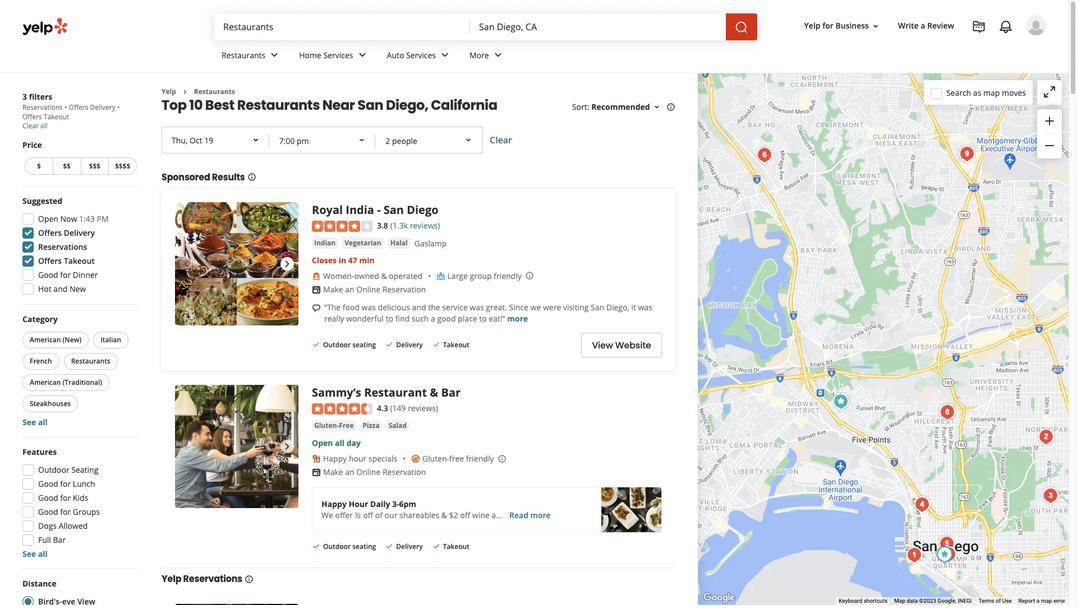 Task type: describe. For each thing, give the bounding box(es) containing it.
yelp reservations
[[162, 573, 242, 586]]

all down "steakhouses" button on the left bottom
[[38, 417, 48, 428]]

such
[[412, 314, 429, 324]]

good for good for kids
[[38, 493, 58, 504]]

0 vertical spatial more
[[507, 314, 528, 324]]

delivery down "shareables"
[[396, 543, 423, 552]]

yelp for yelp link
[[162, 87, 176, 96]]

bhojan griha image
[[830, 391, 852, 413]]

$$$$
[[115, 162, 130, 171]]

see for features
[[22, 549, 36, 560]]

16 checkmark v2 image for takeout
[[432, 341, 441, 350]]

gluten-free
[[314, 422, 354, 431]]

group containing features
[[19, 447, 139, 560]]

piacere mio - south park image
[[1040, 485, 1062, 507]]

user actions element
[[795, 14, 1062, 83]]

features
[[22, 447, 57, 458]]

16 info v2 image
[[666, 103, 675, 112]]

map for moves
[[983, 87, 1000, 98]]

group containing suggested
[[19, 196, 139, 298]]

1 vertical spatial of
[[996, 599, 1001, 605]]

3
[[22, 91, 27, 102]]

16 checkmark v2 image for outdoor seating
[[312, 341, 321, 350]]

see all button for category
[[22, 417, 48, 428]]

results
[[212, 171, 245, 184]]

royal india - san diego image
[[934, 544, 956, 566]]

large
[[447, 271, 468, 282]]

indian link
[[312, 238, 338, 249]]

16 checkmark v2 image for takeout
[[432, 543, 441, 552]]

delicious
[[378, 302, 410, 313]]

services for home services
[[323, 50, 353, 60]]

takeout down the "$2"
[[443, 543, 469, 552]]

3.8 link
[[377, 220, 388, 232]]

groups
[[73, 507, 100, 518]]

online for india
[[356, 284, 381, 295]]

for for groups
[[60, 507, 71, 518]]

american (traditional)
[[30, 378, 102, 388]]

1 vertical spatial restaurants link
[[194, 87, 235, 96]]

find
[[395, 314, 410, 324]]

terms
[[979, 599, 994, 605]]

auto
[[387, 50, 404, 60]]

shareables
[[399, 511, 439, 521]]

restaurant
[[364, 385, 427, 401]]

halal button
[[388, 238, 410, 249]]

24 chevron down v2 image for home services
[[355, 48, 369, 62]]

zoom in image
[[1043, 114, 1056, 128]]

3-
[[392, 500, 399, 510]]

royal india - san diego
[[312, 203, 438, 218]]

16 women owned v2 image
[[312, 272, 321, 281]]

restaurants inside business categories element
[[222, 50, 265, 60]]

happy hour specials
[[323, 454, 397, 465]]

1 vertical spatial reviews)
[[408, 403, 438, 414]]

keyboard shortcuts
[[839, 599, 887, 605]]

more
[[470, 50, 489, 60]]

write
[[898, 20, 919, 31]]

previous image
[[180, 258, 193, 271]]

16 reservation v2 image
[[312, 469, 321, 478]]

american (new) button
[[22, 332, 89, 349]]

filters
[[29, 91, 52, 102]]

best
[[205, 96, 234, 115]]

gluten-free friendly
[[422, 454, 494, 465]]

16 chevron down v2 image
[[871, 22, 880, 31]]

(new)
[[63, 335, 81, 345]]

happy hour daily 3-6pm
[[321, 500, 416, 510]]

16 reservation v2 image
[[312, 285, 321, 294]]

©2023
[[919, 599, 936, 605]]

royal
[[312, 203, 343, 218]]

chef jun image
[[754, 144, 776, 166]]

reservation for -
[[383, 284, 426, 295]]

restaurants button
[[64, 353, 118, 370]]

royal india - san diego image
[[175, 203, 298, 326]]

business categories element
[[213, 40, 1046, 73]]

1 vertical spatial san
[[384, 203, 404, 218]]

24 chevron down v2 image
[[491, 48, 505, 62]]

gluten-free link
[[312, 421, 356, 432]]

happy for happy hour specials
[[323, 454, 347, 465]]

good for kids
[[38, 493, 88, 504]]

beer
[[508, 511, 524, 521]]

notifications image
[[999, 20, 1013, 34]]

24 chevron down v2 image for restaurants
[[268, 48, 281, 62]]

and inside the "the food was delicious and the service was great. since we were visiting san diego, it was really wonderful to find such a good place to eat!"
[[412, 302, 426, 313]]

see all button for features
[[22, 549, 48, 560]]

pizza link
[[360, 421, 382, 432]]

food
[[343, 302, 360, 313]]

next image for royal
[[280, 258, 294, 271]]

gluten-free button
[[312, 421, 356, 432]]

royal india - san diego link
[[312, 203, 438, 218]]

slideshow element for royal
[[175, 203, 298, 326]]

Find text field
[[223, 21, 461, 33]]

& for owned
[[381, 271, 387, 282]]

0 vertical spatial san
[[358, 96, 383, 115]]

keyboard
[[839, 599, 862, 605]]

report
[[1018, 599, 1035, 605]]

data
[[907, 599, 918, 605]]

halal link
[[388, 238, 410, 249]]

wine
[[472, 511, 490, 521]]

steakhouses
[[30, 399, 71, 409]]

reservations inside group
[[38, 242, 87, 252]]

for for dinner
[[60, 270, 71, 280]]

map
[[894, 599, 905, 605]]

vegetarian button
[[342, 238, 384, 249]]

offers down 3
[[22, 112, 42, 122]]

next image for sammy's
[[280, 440, 294, 454]]

american for american (traditional)
[[30, 378, 61, 388]]

terms of use link
[[979, 599, 1012, 605]]

0 vertical spatial 16 info v2 image
[[247, 173, 256, 182]]

for for kids
[[60, 493, 71, 504]]

16 speech v2 image
[[312, 304, 321, 313]]

2 vertical spatial outdoor
[[323, 543, 351, 552]]

american (new)
[[30, 335, 81, 345]]

glasses
[[526, 511, 553, 521]]

california
[[431, 96, 497, 115]]

clear inside 3 filters reservations • offers delivery • offers takeout clear all
[[22, 121, 39, 131]]

online for restaurant
[[356, 468, 381, 478]]

0 vertical spatial and
[[53, 284, 68, 295]]

Cover field
[[377, 129, 481, 154]]

hour
[[349, 454, 366, 465]]

good for lunch
[[38, 479, 95, 490]]

sammy's restaurant & bar
[[312, 385, 461, 401]]

$
[[37, 162, 41, 171]]

24 chevron down v2 image for auto services
[[438, 48, 452, 62]]

we offer ½ off of our shareables & $2 off wine and beer glasses
[[321, 511, 553, 521]]

friendly for royal india - san diego
[[494, 271, 522, 282]]

we
[[321, 511, 333, 521]]

view website link
[[581, 333, 662, 358]]

salad
[[389, 422, 407, 431]]

16 large group friendly v2 image
[[436, 272, 445, 281]]

distance
[[22, 579, 57, 590]]

dinner
[[73, 270, 98, 280]]

2 off from the left
[[460, 511, 470, 521]]

owned
[[354, 271, 379, 282]]

$2
[[449, 511, 458, 521]]

sammy's restaurant & bar image
[[175, 385, 298, 509]]

restaurants inside button
[[71, 357, 110, 366]]

2 • from the left
[[117, 103, 120, 112]]

harmony cuisine 2b1 image
[[956, 143, 979, 165]]

3 was from the left
[[638, 302, 652, 313]]

2 vertical spatial reservations
[[183, 573, 242, 586]]

0 vertical spatial bar
[[441, 385, 461, 401]]

see for category
[[22, 417, 36, 428]]

open for open now 1:43 pm
[[38, 214, 58, 224]]

1 vertical spatial 16 info v2 image
[[245, 575, 254, 584]]

french
[[30, 357, 52, 366]]

1 off from the left
[[363, 511, 373, 521]]

offers up price group
[[69, 103, 88, 112]]

offers delivery
[[38, 228, 95, 238]]

visiting
[[563, 302, 589, 313]]

takeout down good
[[443, 341, 469, 350]]

1 was from the left
[[362, 302, 376, 313]]

galpao gaucho - san diego image
[[903, 544, 926, 567]]

none field near
[[479, 21, 717, 33]]

use
[[1002, 599, 1012, 605]]

2 seating from the top
[[352, 543, 376, 552]]

report a map error link
[[1018, 599, 1065, 605]]

friendly for sammy's restaurant & bar
[[466, 454, 494, 465]]

more link
[[507, 314, 528, 324]]

1 vertical spatial outdoor
[[38, 465, 69, 476]]

san inside the "the food was delicious and the service was great. since we were visiting san diego, it was really wonderful to find such a good place to eat!"
[[591, 302, 604, 313]]

read more
[[509, 511, 551, 521]]

parma cucina italiana image
[[936, 401, 959, 424]]

reservations inside 3 filters reservations • offers delivery • offers takeout clear all
[[22, 103, 63, 112]]

tyler b. image
[[1026, 15, 1046, 35]]

a for report
[[1037, 599, 1040, 605]]

previous image
[[180, 440, 193, 454]]



Task type: vqa. For each thing, say whether or not it's contained in the screenshot.
second About from the top of the page
no



Task type: locate. For each thing, give the bounding box(es) containing it.
none field up business categories element on the top of the page
[[479, 21, 717, 33]]

map region
[[668, 53, 1077, 606]]

reviews) down diego
[[410, 221, 440, 231]]

make down women-
[[323, 284, 343, 295]]

1 horizontal spatial •
[[117, 103, 120, 112]]

an down hour
[[345, 468, 354, 478]]

1 vertical spatial an
[[345, 468, 354, 478]]

3 24 chevron down v2 image from the left
[[438, 48, 452, 62]]

0 vertical spatial online
[[356, 284, 381, 295]]

services right auto
[[406, 50, 436, 60]]

16 checkmark v2 image down our
[[385, 543, 394, 552]]

0 horizontal spatial a
[[431, 314, 435, 324]]

home services link
[[290, 40, 378, 73]]

0 vertical spatial see all
[[22, 417, 48, 428]]

1 vertical spatial see all button
[[22, 549, 48, 560]]

24 chevron down v2 image
[[268, 48, 281, 62], [355, 48, 369, 62], [438, 48, 452, 62]]

2 online from the top
[[356, 468, 381, 478]]

0 vertical spatial see all button
[[22, 417, 48, 428]]

seating down "½"
[[352, 543, 376, 552]]

0 horizontal spatial more
[[507, 314, 528, 324]]

gluten- right the 16 gluten free v2 icon
[[422, 454, 449, 465]]

all down full on the left
[[38, 549, 48, 560]]

clear down the california
[[490, 134, 512, 147]]

see all for category
[[22, 417, 48, 428]]

was up wonderful
[[362, 302, 376, 313]]

1 • from the left
[[64, 103, 67, 112]]

gluten- for free
[[314, 422, 339, 431]]

2 outdoor seating from the top
[[323, 543, 376, 552]]

3.8
[[377, 221, 388, 231]]

1 horizontal spatial clear
[[490, 134, 512, 147]]

next image left closes
[[280, 258, 294, 271]]

gluten- inside button
[[314, 422, 339, 431]]

1 vertical spatial see
[[22, 549, 36, 560]]

offers down now
[[38, 228, 62, 238]]

new
[[70, 284, 86, 295]]

1 next image from the top
[[280, 258, 294, 271]]

0 horizontal spatial 16 checkmark v2 image
[[312, 543, 321, 552]]

clear all link
[[22, 121, 48, 131]]

0 vertical spatial open
[[38, 214, 58, 224]]

1 vertical spatial gluten-
[[422, 454, 449, 465]]

2 to from the left
[[479, 314, 487, 324]]

0 horizontal spatial bar
[[53, 535, 66, 546]]

reviews) right (149
[[408, 403, 438, 414]]

outdoor down offer
[[323, 543, 351, 552]]

yelp for yelp for business
[[804, 20, 820, 31]]

1 horizontal spatial off
[[460, 511, 470, 521]]

delivery inside 3 filters reservations • offers delivery • offers takeout clear all
[[90, 103, 115, 112]]

projects image
[[972, 20, 986, 34]]

0 vertical spatial slideshow element
[[175, 203, 298, 326]]

1 vertical spatial happy
[[321, 500, 347, 510]]

None field
[[223, 21, 461, 33], [479, 21, 717, 33]]

open up 16 happy hour specials v2 image
[[312, 438, 333, 449]]

for down good for lunch
[[60, 493, 71, 504]]

reservation for &
[[383, 468, 426, 478]]

seating down wonderful
[[352, 341, 376, 350]]

all left day
[[335, 438, 345, 449]]

2 vertical spatial &
[[441, 511, 447, 521]]

since
[[509, 302, 528, 313]]

in
[[339, 255, 346, 266]]

0 vertical spatial restaurants link
[[213, 40, 290, 73]]

website
[[615, 339, 651, 352]]

happy
[[323, 454, 347, 465], [321, 500, 347, 510]]

0 vertical spatial next image
[[280, 258, 294, 271]]

was right it
[[638, 302, 652, 313]]

keyboard shortcuts button
[[839, 598, 887, 606]]

map
[[983, 87, 1000, 98], [1041, 599, 1052, 605]]

0 horizontal spatial gluten-
[[314, 422, 339, 431]]

1 see from the top
[[22, 417, 36, 428]]

reviews)
[[410, 221, 440, 231], [408, 403, 438, 414]]

american inside american (new) button
[[30, 335, 61, 345]]

2 see all from the top
[[22, 549, 48, 560]]

1 vertical spatial online
[[356, 468, 381, 478]]

a inside the "the food was delicious and the service was great. since we were visiting san diego, it was really wonderful to find such a good place to eat!"
[[431, 314, 435, 324]]

inegi
[[958, 599, 972, 605]]

offers up good for dinner
[[38, 256, 62, 266]]

0 horizontal spatial of
[[375, 511, 383, 521]]

reservation down the 16 gluten free v2 icon
[[383, 468, 426, 478]]

group
[[1037, 109, 1062, 159], [19, 196, 139, 298], [20, 314, 139, 429], [19, 447, 139, 560]]

1 vertical spatial open
[[312, 438, 333, 449]]

2 an from the top
[[345, 468, 354, 478]]

16 info v2 image right yelp reservations
[[245, 575, 254, 584]]

recommended
[[591, 102, 650, 112]]

next image
[[280, 258, 294, 271], [280, 440, 294, 454]]

of down "daily"
[[375, 511, 383, 521]]

0 vertical spatial an
[[345, 284, 354, 295]]

None search field
[[214, 13, 760, 40]]

takeout up dinner
[[64, 256, 95, 266]]

more
[[507, 314, 528, 324], [530, 511, 551, 521]]

daily
[[370, 500, 390, 510]]

open for open all day
[[312, 438, 333, 449]]

2 vertical spatial yelp
[[162, 573, 181, 586]]

16 chevron down v2 image
[[652, 103, 661, 112]]

search image
[[735, 21, 748, 34]]

good for good for lunch
[[38, 479, 58, 490]]

and up such at the left of page
[[412, 302, 426, 313]]

was
[[362, 302, 376, 313], [470, 302, 484, 313], [638, 302, 652, 313]]

0 horizontal spatial and
[[53, 284, 68, 295]]

2 horizontal spatial 24 chevron down v2 image
[[438, 48, 452, 62]]

search
[[946, 87, 971, 98]]

&
[[381, 271, 387, 282], [430, 385, 438, 401], [441, 511, 447, 521]]

16 checkmark v2 image down 16 speech v2 'icon'
[[312, 341, 321, 350]]

0 horizontal spatial clear
[[22, 121, 39, 131]]

a right report
[[1037, 599, 1040, 605]]

we
[[530, 302, 541, 313]]

home services
[[299, 50, 353, 60]]

good up dogs
[[38, 507, 58, 518]]

1 outdoor seating from the top
[[323, 341, 376, 350]]

delivery down the open now 1:43 pm
[[64, 228, 95, 238]]

reservation
[[383, 284, 426, 295], [383, 468, 426, 478]]

min
[[359, 255, 375, 266]]

allowed
[[59, 521, 88, 532]]

halal
[[390, 238, 408, 248]]

delivery up price group
[[90, 103, 115, 112]]

1 american from the top
[[30, 335, 61, 345]]

sammy's
[[312, 385, 361, 401]]

1 to from the left
[[386, 314, 393, 324]]

map data ©2023 google, inegi
[[894, 599, 972, 605]]

"the
[[324, 302, 341, 313]]

outdoor down 'really'
[[323, 341, 351, 350]]

and right hot on the left of page
[[53, 284, 68, 295]]

0 horizontal spatial diego,
[[386, 96, 428, 115]]

2 horizontal spatial and
[[492, 511, 506, 521]]

1 horizontal spatial more
[[530, 511, 551, 521]]

see all button
[[22, 417, 48, 428], [22, 549, 48, 560]]

a inside "link"
[[921, 20, 925, 31]]

online down happy hour specials
[[356, 468, 381, 478]]

reservation down operated
[[383, 284, 426, 295]]

none field find
[[223, 21, 461, 33]]

offers
[[69, 103, 88, 112], [22, 112, 42, 122], [38, 228, 62, 238], [38, 256, 62, 266]]

make for royal
[[323, 284, 343, 295]]

suggested
[[22, 196, 62, 206]]

services right home
[[323, 50, 353, 60]]

all up price
[[40, 121, 48, 131]]

16 gluten free v2 image
[[411, 455, 420, 464]]

0 vertical spatial happy
[[323, 454, 347, 465]]

0 vertical spatial seating
[[352, 341, 376, 350]]

0 vertical spatial &
[[381, 271, 387, 282]]

2 make an online reservation from the top
[[323, 468, 426, 478]]

1 horizontal spatial none field
[[479, 21, 717, 33]]

$$ button
[[53, 158, 80, 175]]

1 horizontal spatial to
[[479, 314, 487, 324]]

roma mia image
[[936, 533, 958, 556]]

1 24 chevron down v2 image from the left
[[268, 48, 281, 62]]

more down since
[[507, 314, 528, 324]]

see all down full on the left
[[22, 549, 48, 560]]

gluten- up open all day
[[314, 422, 339, 431]]

3.8 star rating image
[[312, 221, 372, 232]]

off
[[363, 511, 373, 521], [460, 511, 470, 521]]

1 vertical spatial see all
[[22, 549, 48, 560]]

ristorante illando image
[[911, 494, 934, 516]]

(1.3k reviews) link
[[390, 220, 440, 232]]

bar down dogs allowed on the bottom of page
[[53, 535, 66, 546]]

see all button down "steakhouses" button on the left bottom
[[22, 417, 48, 428]]

specials
[[369, 454, 397, 465]]

for for business
[[822, 20, 834, 31]]

an for sammy's
[[345, 468, 354, 478]]

services for auto services
[[406, 50, 436, 60]]

2 horizontal spatial &
[[441, 511, 447, 521]]

2 horizontal spatial 16 checkmark v2 image
[[432, 341, 441, 350]]

gluten- for free
[[422, 454, 449, 465]]

1 vertical spatial next image
[[280, 440, 294, 454]]

yelp for yelp reservations
[[162, 573, 181, 586]]

1 vertical spatial yelp
[[162, 87, 176, 96]]

1 vertical spatial diego,
[[606, 302, 629, 313]]

see all down "steakhouses" button on the left bottom
[[22, 417, 48, 428]]

diego, up cover field
[[386, 96, 428, 115]]

1 vertical spatial a
[[431, 314, 435, 324]]

bar
[[441, 385, 461, 401], [53, 535, 66, 546]]

1 seating from the top
[[352, 341, 376, 350]]

1 reservation from the top
[[383, 284, 426, 295]]

0 vertical spatial diego,
[[386, 96, 428, 115]]

an down women-
[[345, 284, 354, 295]]

open down "suggested"
[[38, 214, 58, 224]]

diego, inside the "the food was delicious and the service was great. since we were visiting san diego, it was really wonderful to find such a good place to eat!"
[[606, 302, 629, 313]]

takeout inside 3 filters reservations • offers delivery • offers takeout clear all
[[44, 112, 69, 122]]

were
[[543, 302, 561, 313]]

2 horizontal spatial a
[[1037, 599, 1040, 605]]

2 services from the left
[[406, 50, 436, 60]]

0 vertical spatial outdoor
[[323, 341, 351, 350]]

one door north image
[[1035, 426, 1058, 448]]

to down delicious
[[386, 314, 393, 324]]

2 make from the top
[[323, 468, 343, 478]]

san right -
[[384, 203, 404, 218]]

all
[[40, 121, 48, 131], [38, 417, 48, 428], [335, 438, 345, 449], [38, 549, 48, 560]]

good for good for dinner
[[38, 270, 58, 280]]

1 horizontal spatial was
[[470, 302, 484, 313]]

1 horizontal spatial diego,
[[606, 302, 629, 313]]

reservations
[[22, 103, 63, 112], [38, 242, 87, 252], [183, 573, 242, 586]]

1 vertical spatial outdoor seating
[[323, 543, 376, 552]]

1 see all from the top
[[22, 417, 48, 428]]

american down french button
[[30, 378, 61, 388]]

2 see from the top
[[22, 549, 36, 560]]

outdoor seating down offer
[[323, 543, 376, 552]]

takeout
[[44, 112, 69, 122], [64, 256, 95, 266], [443, 341, 469, 350], [443, 543, 469, 552]]

0 horizontal spatial services
[[323, 50, 353, 60]]

american for american (new)
[[30, 335, 61, 345]]

for inside button
[[822, 20, 834, 31]]

off right the "$2"
[[460, 511, 470, 521]]

16 checkmark v2 image for delivery
[[385, 341, 394, 350]]

friendly right group
[[494, 271, 522, 282]]

0 horizontal spatial 24 chevron down v2 image
[[268, 48, 281, 62]]

good up good for kids at bottom left
[[38, 479, 58, 490]]

to
[[386, 314, 393, 324], [479, 314, 487, 324]]

italian button
[[93, 332, 128, 349]]

16 info v2 image right results
[[247, 173, 256, 182]]

restaurants link
[[213, 40, 290, 73], [194, 87, 235, 96]]

4.3 (149 reviews)
[[377, 403, 438, 414]]

1 horizontal spatial 16 checkmark v2 image
[[385, 341, 394, 350]]

a
[[921, 20, 925, 31], [431, 314, 435, 324], [1037, 599, 1040, 605]]

1 make an online reservation from the top
[[323, 284, 426, 295]]

1 none field from the left
[[223, 21, 461, 33]]

free
[[449, 454, 464, 465]]

see down "steakhouses" button on the left bottom
[[22, 417, 36, 428]]

& up 4.3 (149 reviews)
[[430, 385, 438, 401]]

2 good from the top
[[38, 479, 58, 490]]

0 vertical spatial reviews)
[[410, 221, 440, 231]]

0 vertical spatial outdoor seating
[[323, 341, 376, 350]]

open all day
[[312, 438, 361, 449]]

next image left open all day
[[280, 440, 294, 454]]

more right read
[[530, 511, 551, 521]]

offers takeout
[[38, 256, 95, 266]]

1 horizontal spatial bar
[[441, 385, 461, 401]]

american inside 'american (traditional)' button
[[30, 378, 61, 388]]

1 horizontal spatial 16 checkmark v2 image
[[385, 543, 394, 552]]

outdoor seating down 'really'
[[323, 341, 376, 350]]

1 vertical spatial &
[[430, 385, 438, 401]]

1 slideshow element from the top
[[175, 203, 298, 326]]

sponsored results
[[162, 171, 245, 184]]

2 vertical spatial san
[[591, 302, 604, 313]]

make an online reservation down the women-owned & operated
[[323, 284, 426, 295]]

map right as
[[983, 87, 1000, 98]]

1 horizontal spatial open
[[312, 438, 333, 449]]

1 vertical spatial american
[[30, 378, 61, 388]]

takeout down filters
[[44, 112, 69, 122]]

0 vertical spatial reservations
[[22, 103, 63, 112]]

none field up "home services" link
[[223, 21, 461, 33]]

1 vertical spatial make an online reservation
[[323, 468, 426, 478]]

salad button
[[386, 421, 409, 432]]

0 vertical spatial of
[[375, 511, 383, 521]]

offer
[[335, 511, 353, 521]]

group containing category
[[20, 314, 139, 429]]

24 chevron down v2 image right auto services
[[438, 48, 452, 62]]

full bar
[[38, 535, 66, 546]]

sammy's restaurant & bar link
[[312, 385, 461, 401]]

happy up we
[[321, 500, 347, 510]]

1 services from the left
[[323, 50, 353, 60]]

& left the "$2"
[[441, 511, 447, 521]]

0 horizontal spatial •
[[64, 103, 67, 112]]

1 make from the top
[[323, 284, 343, 295]]

make an online reservation for restaurant
[[323, 468, 426, 478]]

place
[[458, 314, 477, 324]]

16 checkmark v2 image
[[385, 341, 394, 350], [432, 341, 441, 350], [312, 543, 321, 552]]

4.3 star rating image
[[312, 404, 372, 415]]

gluten-
[[314, 422, 339, 431], [422, 454, 449, 465]]

a for write
[[921, 20, 925, 31]]

for up good for kids at bottom left
[[60, 479, 71, 490]]

2 reservation from the top
[[383, 468, 426, 478]]

0 vertical spatial gluten-
[[314, 422, 339, 431]]

0 vertical spatial clear
[[22, 121, 39, 131]]

eat!"
[[489, 314, 505, 324]]

0 vertical spatial see
[[22, 417, 36, 428]]

-
[[377, 203, 381, 218]]

of left use in the right bottom of the page
[[996, 599, 1001, 605]]

47
[[348, 255, 357, 266]]

american down category
[[30, 335, 61, 345]]

all inside 3 filters reservations • offers delivery • offers takeout clear all
[[40, 121, 48, 131]]

2 next image from the top
[[280, 440, 294, 454]]

operated
[[389, 271, 422, 282]]

info icon image
[[525, 272, 534, 281], [525, 272, 534, 281], [497, 455, 506, 464], [497, 455, 506, 464]]

slideshow element for sammy's
[[175, 385, 298, 509]]

16 chevron right v2 image
[[181, 87, 190, 96]]

0 horizontal spatial was
[[362, 302, 376, 313]]

see all for features
[[22, 549, 48, 560]]

1 see all button from the top
[[22, 417, 48, 428]]

for for lunch
[[60, 479, 71, 490]]

yelp inside yelp for business button
[[804, 20, 820, 31]]

0 vertical spatial a
[[921, 20, 925, 31]]

2 vertical spatial and
[[492, 511, 506, 521]]

diego, left it
[[606, 302, 629, 313]]

0 horizontal spatial &
[[381, 271, 387, 282]]

16 checkmark v2 image down we offer ½ off of our shareables & $2 off wine and beer glasses
[[432, 543, 441, 552]]

2 none field from the left
[[479, 21, 717, 33]]

0 horizontal spatial open
[[38, 214, 58, 224]]

make right 16 reservation v2 image
[[323, 468, 343, 478]]

0 vertical spatial yelp
[[804, 20, 820, 31]]

2 horizontal spatial 16 checkmark v2 image
[[432, 543, 441, 552]]

16 checkmark v2 image for outdoor seating
[[312, 543, 321, 552]]

for left business
[[822, 20, 834, 31]]

& right owned
[[381, 271, 387, 282]]

1 vertical spatial map
[[1041, 599, 1052, 605]]

map for error
[[1041, 599, 1052, 605]]

outdoor up good for lunch
[[38, 465, 69, 476]]

see up distance
[[22, 549, 36, 560]]

kids
[[73, 493, 88, 504]]

zoom out image
[[1043, 139, 1056, 153]]

vegetarian
[[345, 238, 381, 248]]

large group friendly
[[447, 271, 522, 282]]

24 chevron down v2 image left home
[[268, 48, 281, 62]]

havana 1920 image
[[938, 544, 960, 566]]

see all button down full on the left
[[22, 549, 48, 560]]

bar right restaurant
[[441, 385, 461, 401]]

happy for happy hour daily 3-6pm
[[321, 500, 347, 510]]

more link
[[461, 40, 514, 73]]

24 chevron down v2 image left auto
[[355, 48, 369, 62]]

sponsored
[[162, 171, 210, 184]]

was up place
[[470, 302, 484, 313]]

0 horizontal spatial to
[[386, 314, 393, 324]]

friendly right free
[[466, 454, 494, 465]]

1 horizontal spatial map
[[1041, 599, 1052, 605]]

san right near
[[358, 96, 383, 115]]

4 good from the top
[[38, 507, 58, 518]]

yelp link
[[162, 87, 176, 96]]

2 american from the top
[[30, 378, 61, 388]]

3 good from the top
[[38, 493, 58, 504]]

off right "½"
[[363, 511, 373, 521]]

1 horizontal spatial &
[[430, 385, 438, 401]]

make an online reservation down specials
[[323, 468, 426, 478]]

moves
[[1002, 87, 1026, 98]]

24 chevron down v2 image inside "home services" link
[[355, 48, 369, 62]]

and
[[53, 284, 68, 295], [412, 302, 426, 313], [492, 511, 506, 521]]

16 checkmark v2 image
[[312, 341, 321, 350], [385, 543, 394, 552], [432, 543, 441, 552]]

lunch
[[73, 479, 95, 490]]

distance option group
[[19, 579, 139, 606]]

good for groups
[[38, 507, 100, 518]]

3 filters reservations • offers delivery • offers takeout clear all
[[22, 91, 120, 131]]

$ button
[[25, 158, 53, 175]]

good down good for lunch
[[38, 493, 58, 504]]

24 chevron down v2 image inside auto services link
[[438, 48, 452, 62]]

Select a date text field
[[163, 128, 269, 153]]

1 horizontal spatial 24 chevron down v2 image
[[355, 48, 369, 62]]

group
[[470, 271, 492, 282]]

0 horizontal spatial 16 checkmark v2 image
[[312, 341, 321, 350]]

san right visiting
[[591, 302, 604, 313]]

happy down open all day
[[323, 454, 347, 465]]

delivery down "find"
[[396, 341, 423, 350]]

1 an from the top
[[345, 284, 354, 295]]

1 vertical spatial slideshow element
[[175, 385, 298, 509]]

now
[[60, 214, 77, 224]]

½
[[355, 511, 361, 521]]

for down good for kids at bottom left
[[60, 507, 71, 518]]

1 vertical spatial make
[[323, 468, 343, 478]]

online
[[356, 284, 381, 295], [356, 468, 381, 478]]

home
[[299, 50, 321, 60]]

2 was from the left
[[470, 302, 484, 313]]

2 see all button from the top
[[22, 549, 48, 560]]

16 info v2 image
[[247, 173, 256, 182], [245, 575, 254, 584]]

an for royal
[[345, 284, 354, 295]]

Time field
[[270, 129, 374, 154]]

for down offers takeout
[[60, 270, 71, 280]]

gaslamp
[[414, 238, 447, 249]]

a right write
[[921, 20, 925, 31]]

& for restaurant
[[430, 385, 438, 401]]

2 24 chevron down v2 image from the left
[[355, 48, 369, 62]]

a down the the at the left
[[431, 314, 435, 324]]

0 horizontal spatial map
[[983, 87, 1000, 98]]

Near text field
[[479, 21, 717, 33]]

google image
[[700, 591, 737, 606]]

map left error
[[1041, 599, 1052, 605]]

indian button
[[312, 238, 338, 249]]

0 vertical spatial reservation
[[383, 284, 426, 295]]

1 vertical spatial bar
[[53, 535, 66, 546]]

1 vertical spatial reservations
[[38, 242, 87, 252]]

1 online from the top
[[356, 284, 381, 295]]

make an online reservation for india
[[323, 284, 426, 295]]

0 vertical spatial map
[[983, 87, 1000, 98]]

slideshow element
[[175, 203, 298, 326], [175, 385, 298, 509]]

16 happy hour specials v2 image
[[312, 455, 321, 464]]

1 vertical spatial clear
[[490, 134, 512, 147]]

free
[[339, 422, 354, 431]]

price group
[[22, 140, 139, 177]]

error
[[1053, 599, 1065, 605]]

good for good for groups
[[38, 507, 58, 518]]

make for sammy's
[[323, 468, 343, 478]]

1 vertical spatial more
[[530, 511, 551, 521]]

expand map image
[[1043, 85, 1056, 99]]

as
[[973, 87, 981, 98]]

really
[[324, 314, 344, 324]]

24 chevron down v2 image inside restaurants link
[[268, 48, 281, 62]]

yelp
[[804, 20, 820, 31], [162, 87, 176, 96], [162, 573, 181, 586]]

dogs
[[38, 521, 57, 532]]

0 vertical spatial friendly
[[494, 271, 522, 282]]

16 checkmark v2 image for delivery
[[385, 543, 394, 552]]

(traditional)
[[63, 378, 102, 388]]

2 slideshow element from the top
[[175, 385, 298, 509]]

0 horizontal spatial off
[[363, 511, 373, 521]]

1 good from the top
[[38, 270, 58, 280]]

hour
[[349, 500, 368, 510]]

our
[[385, 511, 397, 521]]

hot and new
[[38, 284, 86, 295]]

1 horizontal spatial and
[[412, 302, 426, 313]]



